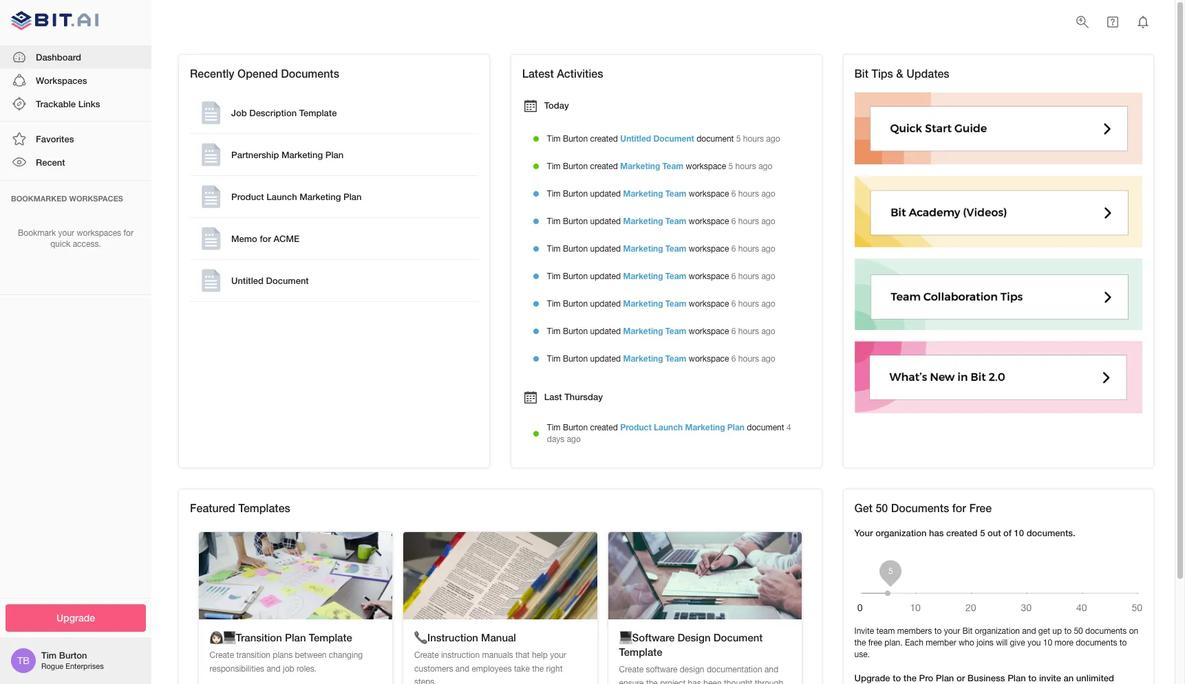 Task type: locate. For each thing, give the bounding box(es) containing it.
0 vertical spatial upgrade
[[56, 612, 95, 624]]

1 horizontal spatial bit
[[963, 627, 973, 637]]

thought
[[724, 679, 753, 685]]

0 horizontal spatial organization
[[876, 528, 927, 539]]

1 horizontal spatial product
[[620, 423, 652, 433]]

and down instruction at left bottom
[[456, 665, 470, 675]]

0 vertical spatial your
[[58, 228, 74, 238]]

0 horizontal spatial create
[[210, 651, 234, 661]]

3 6 from the top
[[732, 244, 736, 254]]

1 vertical spatial template
[[309, 632, 352, 644]]

use.
[[855, 650, 870, 660]]

1 horizontal spatial has
[[929, 528, 944, 539]]

create inside create software design documentation and ensure the project has been thought throug
[[619, 666, 644, 675]]

documents.
[[1027, 528, 1076, 539]]

upgrade inside the upgrade to the pro plan or business plan to invite an unlimited
[[855, 673, 890, 684]]

links
[[78, 98, 100, 109]]

employees
[[472, 665, 512, 675]]

50
[[876, 502, 888, 515], [1074, 627, 1083, 637]]

0 vertical spatial document
[[654, 134, 694, 144]]

5 for team
[[729, 162, 733, 171]]

2 horizontal spatial for
[[953, 502, 966, 515]]

rogue
[[41, 663, 63, 671]]

2 horizontal spatial your
[[944, 627, 960, 637]]

your up quick
[[58, 228, 74, 238]]

bit up who
[[963, 627, 973, 637]]

plan.
[[885, 639, 903, 648]]

1 vertical spatial 5
[[729, 162, 733, 171]]

0 vertical spatial 5
[[736, 134, 741, 144]]

your
[[855, 528, 873, 539]]

documents
[[281, 67, 339, 80], [891, 502, 950, 515]]

1 vertical spatial bit
[[963, 627, 973, 637]]

burton
[[563, 134, 588, 144], [563, 162, 588, 171], [563, 189, 588, 199], [563, 217, 588, 226], [563, 244, 588, 254], [563, 272, 588, 282], [563, 299, 588, 309], [563, 327, 588, 337], [563, 354, 588, 364], [563, 424, 588, 433], [59, 651, 87, 662]]

the inside the upgrade to the pro plan or business plan to invite an unlimited
[[904, 673, 917, 684]]

product
[[231, 192, 264, 203], [620, 423, 652, 433]]

1 vertical spatial 50
[[1074, 627, 1083, 637]]

changing
[[329, 651, 363, 661]]

days
[[547, 435, 565, 445]]

1 horizontal spatial 10
[[1043, 639, 1053, 648]]

0 vertical spatial untitled document link
[[620, 134, 694, 144]]

marketing inside product launch marketing plan link
[[300, 192, 341, 203]]

created for product
[[590, 424, 618, 433]]

created up 'tim burton created marketing team workspace 5 hours ago'
[[590, 134, 618, 144]]

and up you
[[1022, 627, 1036, 637]]

3 tim burton updated marketing team workspace 6 hours ago from the top
[[547, 244, 776, 254]]

document up 'tim burton created marketing team workspace 5 hours ago'
[[697, 134, 734, 144]]

ago inside 4 days ago
[[567, 435, 581, 445]]

updated
[[590, 189, 621, 199], [590, 217, 621, 226], [590, 244, 621, 254], [590, 272, 621, 282], [590, 299, 621, 309], [590, 327, 621, 337], [590, 354, 621, 364]]

0 vertical spatial organization
[[876, 528, 927, 539]]

💻software design document template
[[619, 632, 763, 659]]

has
[[929, 528, 944, 539], [688, 679, 701, 685]]

has down get 50 documents for free
[[929, 528, 944, 539]]

tim inside tim burton created product launch marketing plan document
[[547, 424, 561, 433]]

template up changing
[[309, 632, 352, 644]]

💻software design document template image
[[608, 533, 802, 620]]

plan left 4 in the bottom of the page
[[727, 423, 745, 433]]

create up responsibilities
[[210, 651, 234, 661]]

0 vertical spatial 50
[[876, 502, 888, 515]]

who
[[959, 639, 974, 648]]

1 updated from the top
[[590, 189, 621, 199]]

0 vertical spatial document
[[697, 134, 734, 144]]

plan up the plans
[[285, 632, 306, 644]]

💻software
[[619, 632, 675, 644]]

the left pro
[[904, 673, 917, 684]]

free
[[869, 639, 882, 648]]

1 6 from the top
[[732, 189, 736, 199]]

bit left tips
[[855, 67, 869, 80]]

partnership marketing plan link
[[193, 137, 476, 173]]

2 vertical spatial document
[[714, 632, 763, 644]]

0 vertical spatial 10
[[1014, 528, 1024, 539]]

memo
[[231, 234, 257, 245]]

1 vertical spatial documents
[[891, 502, 950, 515]]

1 vertical spatial untitled
[[231, 276, 264, 287]]

upgrade up tim burton rogue enterprises
[[56, 612, 95, 624]]

create transition plans between changing responsibilities and job roles.
[[210, 651, 363, 675]]

hours
[[743, 134, 764, 144], [736, 162, 756, 171], [738, 189, 759, 199], [738, 217, 759, 226], [738, 244, 759, 254], [738, 272, 759, 282], [738, 299, 759, 309], [738, 327, 759, 337], [738, 354, 759, 364]]

1 horizontal spatial document
[[747, 424, 784, 433]]

50 right up
[[1074, 627, 1083, 637]]

👩🏻💻transition plan template
[[210, 632, 352, 644]]

bit inside the "invite team members to your bit organization and get up to 50 documents on the free plan. each member who joins will give you 10 more documents to use."
[[963, 627, 973, 637]]

trackable links button
[[0, 92, 151, 116]]

1 vertical spatial 10
[[1043, 639, 1053, 648]]

product launch marketing plan link
[[193, 179, 476, 215], [620, 423, 745, 433]]

document down acme
[[266, 276, 309, 287]]

between
[[295, 651, 327, 661]]

workspace
[[686, 162, 726, 171], [689, 189, 729, 199], [689, 217, 729, 226], [689, 244, 729, 254], [689, 272, 729, 282], [689, 299, 729, 309], [689, 327, 729, 337], [689, 354, 729, 364]]

documents
[[1086, 627, 1127, 637], [1076, 639, 1118, 648]]

0 horizontal spatial upgrade
[[56, 612, 95, 624]]

0 horizontal spatial your
[[58, 228, 74, 238]]

create up customers
[[414, 651, 439, 661]]

instruction
[[441, 651, 480, 661]]

document up documentation
[[714, 632, 763, 644]]

0 horizontal spatial 5
[[729, 162, 733, 171]]

untitled document link up 'tim burton created marketing team workspace 5 hours ago'
[[620, 134, 694, 144]]

your up member
[[944, 627, 960, 637]]

document left 4 in the bottom of the page
[[747, 424, 784, 433]]

ago
[[766, 134, 780, 144], [759, 162, 773, 171], [762, 189, 776, 199], [762, 217, 776, 226], [762, 244, 776, 254], [762, 272, 776, 282], [762, 299, 776, 309], [762, 327, 776, 337], [762, 354, 776, 364], [567, 435, 581, 445]]

1 horizontal spatial launch
[[654, 423, 683, 433]]

1 horizontal spatial 50
[[1074, 627, 1083, 637]]

1 horizontal spatial for
[[260, 234, 271, 245]]

1 horizontal spatial your
[[550, 651, 566, 661]]

dashboard button
[[0, 45, 151, 69]]

recently opened documents
[[190, 67, 339, 80]]

📞instruction manual
[[414, 632, 516, 644]]

burton inside tim burton created untitled document document 5 hours ago
[[563, 134, 588, 144]]

created inside tim burton created product launch marketing plan document
[[590, 424, 618, 433]]

untitled down memo
[[231, 276, 264, 287]]

for left free
[[953, 502, 966, 515]]

hours inside 'tim burton created marketing team workspace 5 hours ago'
[[736, 162, 756, 171]]

organization down get 50 documents for free
[[876, 528, 927, 539]]

create inside create instruction manuals that help your customers and employees take the right steps.
[[414, 651, 439, 661]]

create inside 'create transition plans between changing responsibilities and job roles.'
[[210, 651, 234, 661]]

template down 💻software
[[619, 646, 663, 659]]

0 vertical spatial product
[[231, 192, 264, 203]]

created for untitled
[[590, 134, 618, 144]]

to left invite
[[1029, 673, 1037, 684]]

documents up "your organization has created 5 out of 10 documents."
[[891, 502, 950, 515]]

your inside create instruction manuals that help your customers and employees take the right steps.
[[550, 651, 566, 661]]

transition
[[236, 651, 271, 661]]

templates
[[238, 502, 290, 515]]

ago inside tim burton created untitled document document 5 hours ago
[[766, 134, 780, 144]]

to
[[935, 627, 942, 637], [1064, 627, 1072, 637], [1120, 639, 1127, 648], [893, 673, 901, 684], [1029, 673, 1037, 684]]

and inside create instruction manuals that help your customers and employees take the right steps.
[[456, 665, 470, 675]]

0 vertical spatial documents
[[1086, 627, 1127, 637]]

organization
[[876, 528, 927, 539], [975, 627, 1020, 637]]

created inside 'tim burton created marketing team workspace 5 hours ago'
[[590, 162, 618, 171]]

2 tim burton updated marketing team workspace 6 hours ago from the top
[[547, 216, 776, 226]]

for right workspaces
[[124, 228, 133, 238]]

to right more
[[1120, 639, 1127, 648]]

for
[[124, 228, 133, 238], [260, 234, 271, 245], [953, 502, 966, 515]]

0 horizontal spatial for
[[124, 228, 133, 238]]

plan
[[325, 150, 344, 161], [344, 192, 362, 203], [727, 423, 745, 433], [285, 632, 306, 644], [936, 673, 954, 684], [1008, 673, 1026, 684]]

template right description in the left top of the page
[[299, 108, 337, 119]]

marketing team link
[[620, 161, 684, 171], [623, 189, 687, 199], [623, 216, 687, 226], [623, 244, 687, 254], [623, 271, 687, 282], [623, 299, 687, 309], [623, 326, 687, 337], [623, 354, 687, 364]]

to up member
[[935, 627, 942, 637]]

1 vertical spatial document
[[266, 276, 309, 287]]

0 horizontal spatial untitled
[[231, 276, 264, 287]]

50 inside the "invite team members to your bit organization and get up to 50 documents on the free plan. each member who joins will give you 10 more documents to use."
[[1074, 627, 1083, 637]]

burton inside tim burton rogue enterprises
[[59, 651, 87, 662]]

2 vertical spatial your
[[550, 651, 566, 661]]

0 horizontal spatial has
[[688, 679, 701, 685]]

4
[[787, 424, 791, 433]]

and
[[1022, 627, 1036, 637], [267, 665, 281, 675], [456, 665, 470, 675], [765, 666, 779, 675]]

memo for acme
[[231, 234, 300, 245]]

document up 'tim burton created marketing team workspace 5 hours ago'
[[654, 134, 694, 144]]

1 vertical spatial untitled document link
[[193, 263, 476, 299]]

untitled document link down memo for acme link
[[193, 263, 476, 299]]

the inside create software design documentation and ensure the project has been thought throug
[[646, 679, 658, 685]]

the inside create instruction manuals that help your customers and employees take the right steps.
[[532, 665, 544, 675]]

1 vertical spatial product launch marketing plan link
[[620, 423, 745, 433]]

📞instruction manual image
[[403, 533, 597, 620]]

2 vertical spatial template
[[619, 646, 663, 659]]

template for job description template
[[299, 108, 337, 119]]

for inside bookmark your workspaces for quick access.
[[124, 228, 133, 238]]

created
[[590, 134, 618, 144], [590, 162, 618, 171], [590, 424, 618, 433], [946, 528, 978, 539]]

trackable
[[36, 98, 76, 109]]

1 tim burton updated marketing team workspace 6 hours ago from the top
[[547, 189, 776, 199]]

an
[[1064, 673, 1074, 684]]

50 right get
[[876, 502, 888, 515]]

untitled up 'tim burton created marketing team workspace 5 hours ago'
[[620, 134, 651, 144]]

1 horizontal spatial untitled
[[620, 134, 651, 144]]

create instruction manuals that help your customers and employees take the right steps.
[[414, 651, 566, 685]]

your up right
[[550, 651, 566, 661]]

documents right more
[[1076, 639, 1118, 648]]

organization up will
[[975, 627, 1020, 637]]

10 down get
[[1043, 639, 1053, 648]]

documents up job description template link
[[281, 67, 339, 80]]

7 updated from the top
[[590, 354, 621, 364]]

1 vertical spatial your
[[944, 627, 960, 637]]

5 6 from the top
[[732, 299, 736, 309]]

1 horizontal spatial untitled document link
[[620, 134, 694, 144]]

5 inside 'tim burton created marketing team workspace 5 hours ago'
[[729, 162, 733, 171]]

0 vertical spatial launch
[[267, 192, 297, 203]]

documents left the on
[[1086, 627, 1127, 637]]

bit
[[855, 67, 869, 80], [963, 627, 973, 637]]

thursday
[[565, 392, 603, 403]]

1 vertical spatial has
[[688, 679, 701, 685]]

2 updated from the top
[[590, 217, 621, 226]]

team
[[663, 161, 684, 171], [666, 189, 687, 199], [666, 216, 687, 226], [666, 244, 687, 254], [666, 271, 687, 282], [666, 299, 687, 309], [666, 326, 687, 337], [666, 354, 687, 364]]

0 horizontal spatial document
[[266, 276, 309, 287]]

design
[[678, 632, 711, 644]]

0 horizontal spatial product launch marketing plan link
[[193, 179, 476, 215]]

created down thursday
[[590, 424, 618, 433]]

the down software
[[646, 679, 658, 685]]

tim inside tim burton created untitled document document 5 hours ago
[[547, 134, 561, 144]]

1 horizontal spatial 5
[[736, 134, 741, 144]]

for for get 50 documents for free
[[953, 502, 966, 515]]

2 horizontal spatial create
[[619, 666, 644, 675]]

plans
[[273, 651, 293, 661]]

0 horizontal spatial bit
[[855, 67, 869, 80]]

1 horizontal spatial product launch marketing plan link
[[620, 423, 745, 433]]

software
[[646, 666, 678, 675]]

untitled
[[620, 134, 651, 144], [231, 276, 264, 287]]

create up ensure
[[619, 666, 644, 675]]

1 horizontal spatial organization
[[975, 627, 1020, 637]]

10 right of
[[1014, 528, 1024, 539]]

0 vertical spatial documents
[[281, 67, 339, 80]]

and right documentation
[[765, 666, 779, 675]]

created inside tim burton created untitled document document 5 hours ago
[[590, 134, 618, 144]]

the down help
[[532, 665, 544, 675]]

get 50 documents for free
[[855, 502, 992, 515]]

burton inside tim burton created product launch marketing plan document
[[563, 424, 588, 433]]

create
[[210, 651, 234, 661], [414, 651, 439, 661], [619, 666, 644, 675]]

steps.
[[414, 678, 437, 685]]

2 horizontal spatial 5
[[980, 528, 985, 539]]

1 horizontal spatial create
[[414, 651, 439, 661]]

create for 📞instruction manual
[[414, 651, 439, 661]]

has down design at the bottom of page
[[688, 679, 701, 685]]

the up use.
[[855, 639, 866, 648]]

hours inside tim burton created untitled document document 5 hours ago
[[743, 134, 764, 144]]

upgrade inside upgrade button
[[56, 612, 95, 624]]

1 horizontal spatial upgrade
[[855, 673, 890, 684]]

tim
[[547, 134, 561, 144], [547, 162, 561, 171], [547, 189, 561, 199], [547, 217, 561, 226], [547, 244, 561, 254], [547, 272, 561, 282], [547, 299, 561, 309], [547, 327, 561, 337], [547, 354, 561, 364], [547, 424, 561, 433], [41, 651, 57, 662]]

2 6 from the top
[[732, 217, 736, 226]]

0 horizontal spatial documents
[[281, 67, 339, 80]]

0 horizontal spatial document
[[697, 134, 734, 144]]

create for 💻software design document template
[[619, 666, 644, 675]]

6 6 from the top
[[732, 327, 736, 337]]

1 horizontal spatial document
[[654, 134, 694, 144]]

marketing
[[282, 150, 323, 161], [620, 161, 660, 171], [623, 189, 663, 199], [300, 192, 341, 203], [623, 216, 663, 226], [623, 244, 663, 254], [623, 271, 663, 282], [623, 299, 663, 309], [623, 326, 663, 337], [623, 354, 663, 364], [685, 423, 725, 433]]

1 vertical spatial product
[[620, 423, 652, 433]]

5 inside tim burton created untitled document document 5 hours ago
[[736, 134, 741, 144]]

upgrade down use.
[[855, 673, 890, 684]]

1 vertical spatial document
[[747, 424, 784, 433]]

0 vertical spatial untitled
[[620, 134, 651, 144]]

0 horizontal spatial untitled document link
[[193, 263, 476, 299]]

invite team members to your bit organization and get up to 50 documents on the free plan. each member who joins will give you 10 more documents to use.
[[855, 627, 1139, 660]]

1 horizontal spatial documents
[[891, 502, 950, 515]]

tim inside tim burton rogue enterprises
[[41, 651, 57, 662]]

and left job
[[267, 665, 281, 675]]

0 vertical spatial template
[[299, 108, 337, 119]]

ago inside 'tim burton created marketing team workspace 5 hours ago'
[[759, 162, 773, 171]]

1 vertical spatial upgrade
[[855, 673, 890, 684]]

created down tim burton created untitled document document 5 hours ago
[[590, 162, 618, 171]]

0 vertical spatial bit
[[855, 67, 869, 80]]

tim burton updated marketing team workspace 6 hours ago
[[547, 189, 776, 199], [547, 216, 776, 226], [547, 244, 776, 254], [547, 271, 776, 282], [547, 299, 776, 309], [547, 326, 776, 337], [547, 354, 776, 364]]

1 vertical spatial organization
[[975, 627, 1020, 637]]

1 vertical spatial documents
[[1076, 639, 1118, 648]]

for right memo
[[260, 234, 271, 245]]

workspaces
[[77, 228, 121, 238]]

2 horizontal spatial document
[[714, 632, 763, 644]]

workspaces
[[36, 75, 87, 86]]

favorites
[[36, 134, 74, 145]]

plan right business at the bottom right
[[1008, 673, 1026, 684]]

joins
[[977, 639, 994, 648]]



Task type: describe. For each thing, give the bounding box(es) containing it.
create for 👩🏻💻transition plan template
[[210, 651, 234, 661]]

and inside create software design documentation and ensure the project has been thought throug
[[765, 666, 779, 675]]

unlimited
[[1076, 673, 1114, 684]]

created for marketing
[[590, 162, 618, 171]]

👩🏻💻transition plan template image
[[199, 533, 392, 620]]

documentation
[[707, 666, 762, 675]]

invite
[[855, 627, 874, 637]]

template for 👩🏻💻transition plan template
[[309, 632, 352, 644]]

create software design documentation and ensure the project has been thought throug
[[619, 666, 783, 685]]

document inside tim burton created untitled document document 5 hours ago
[[697, 134, 734, 144]]

upgrade for upgrade
[[56, 612, 95, 624]]

bookmarked workspaces
[[11, 194, 123, 203]]

3 updated from the top
[[590, 244, 621, 254]]

design
[[680, 666, 705, 675]]

opened
[[238, 67, 278, 80]]

tim burton created untitled document document 5 hours ago
[[547, 134, 780, 144]]

bit tips & updates
[[855, 67, 950, 80]]

upgrade button
[[6, 605, 146, 633]]

recent
[[36, 157, 65, 168]]

document inside tim burton created product launch marketing plan document
[[747, 424, 784, 433]]

document inside 💻software design document template
[[714, 632, 763, 644]]

5 for document
[[736, 134, 741, 144]]

latest activities
[[522, 67, 603, 80]]

more
[[1055, 639, 1074, 648]]

tim inside 'tim burton created marketing team workspace 5 hours ago'
[[547, 162, 561, 171]]

product launch marketing plan
[[231, 192, 362, 203]]

tim burton created product launch marketing plan document
[[547, 423, 784, 433]]

0 vertical spatial product launch marketing plan link
[[193, 179, 476, 215]]

your inside bookmark your workspaces for quick access.
[[58, 228, 74, 238]]

6 updated from the top
[[590, 327, 621, 337]]

0 horizontal spatial launch
[[267, 192, 297, 203]]

roles.
[[297, 665, 317, 675]]

plan down "partnership marketing plan" link
[[344, 192, 362, 203]]

7 6 from the top
[[732, 354, 736, 364]]

4 6 from the top
[[732, 272, 736, 282]]

tim burton rogue enterprises
[[41, 651, 104, 671]]

acme
[[274, 234, 300, 245]]

memo for acme link
[[193, 221, 476, 257]]

has inside create software design documentation and ensure the project has been thought throug
[[688, 679, 701, 685]]

manuals
[[482, 651, 513, 661]]

the inside the "invite team members to your bit organization and get up to 50 documents on the free plan. each member who joins will give you 10 more documents to use."
[[855, 639, 866, 648]]

team
[[877, 627, 895, 637]]

1 vertical spatial launch
[[654, 423, 683, 433]]

featured templates
[[190, 502, 290, 515]]

bookmark your workspaces for quick access.
[[18, 228, 133, 249]]

plan left or
[[936, 673, 954, 684]]

out
[[988, 528, 1001, 539]]

bookmarked
[[11, 194, 67, 203]]

last
[[544, 392, 562, 403]]

7 tim burton updated marketing team workspace 6 hours ago from the top
[[547, 354, 776, 364]]

template inside 💻software design document template
[[619, 646, 663, 659]]

organization inside the "invite team members to your bit organization and get up to 50 documents on the free plan. each member who joins will give you 10 more documents to use."
[[975, 627, 1020, 637]]

that
[[516, 651, 530, 661]]

or
[[957, 673, 965, 684]]

untitled document
[[231, 276, 309, 287]]

last thursday
[[544, 392, 603, 403]]

tim burton created marketing team workspace 5 hours ago
[[547, 161, 773, 171]]

job
[[231, 108, 247, 119]]

recent button
[[0, 151, 151, 175]]

access.
[[73, 240, 101, 249]]

10 inside the "invite team members to your bit organization and get up to 50 documents on the free plan. each member who joins will give you 10 more documents to use."
[[1043, 639, 1053, 648]]

enterprises
[[66, 663, 104, 671]]

created down free
[[946, 528, 978, 539]]

get
[[1039, 627, 1050, 637]]

up
[[1053, 627, 1062, 637]]

2 vertical spatial 5
[[980, 528, 985, 539]]

customers
[[414, 665, 453, 675]]

today
[[544, 100, 569, 111]]

on
[[1129, 627, 1139, 637]]

right
[[546, 665, 563, 675]]

partnership marketing plan
[[231, 150, 344, 161]]

invite
[[1039, 673, 1061, 684]]

workspace inside 'tim burton created marketing team workspace 5 hours ago'
[[686, 162, 726, 171]]

upgrade for upgrade to the pro plan or business plan to invite an unlimited
[[855, 673, 890, 684]]

free
[[970, 502, 992, 515]]

each
[[905, 639, 924, 648]]

partnership
[[231, 150, 279, 161]]

take
[[514, 665, 530, 675]]

to right up
[[1064, 627, 1072, 637]]

6 tim burton updated marketing team workspace 6 hours ago from the top
[[547, 326, 776, 337]]

job
[[283, 665, 294, 675]]

pro
[[919, 673, 934, 684]]

plan down job description template link
[[325, 150, 344, 161]]

5 tim burton updated marketing team workspace 6 hours ago from the top
[[547, 299, 776, 309]]

latest
[[522, 67, 554, 80]]

business
[[968, 673, 1005, 684]]

burton inside 'tim burton created marketing team workspace 5 hours ago'
[[563, 162, 588, 171]]

and inside the "invite team members to your bit organization and get up to 50 documents on the free plan. each member who joins will give you 10 more documents to use."
[[1022, 627, 1036, 637]]

get
[[855, 502, 873, 515]]

of
[[1004, 528, 1012, 539]]

ensure
[[619, 679, 644, 685]]

documents for 50
[[891, 502, 950, 515]]

0 horizontal spatial 10
[[1014, 528, 1024, 539]]

marketing inside "partnership marketing plan" link
[[282, 150, 323, 161]]

and inside 'create transition plans between changing responsibilities and job roles.'
[[267, 665, 281, 675]]

been
[[704, 679, 722, 685]]

to left pro
[[893, 673, 901, 684]]

for for bookmark your workspaces for quick access.
[[124, 228, 133, 238]]

updates
[[907, 67, 950, 80]]

description
[[249, 108, 297, 119]]

featured
[[190, 502, 235, 515]]

👩🏻💻transition
[[210, 632, 282, 644]]

help
[[532, 651, 548, 661]]

member
[[926, 639, 957, 648]]

5 updated from the top
[[590, 299, 621, 309]]

members
[[897, 627, 932, 637]]

dashboard
[[36, 51, 81, 62]]

tips
[[872, 67, 893, 80]]

0 horizontal spatial product
[[231, 192, 264, 203]]

favorites button
[[0, 127, 151, 151]]

4 days ago
[[547, 424, 791, 445]]

your inside the "invite team members to your bit organization and get up to 50 documents on the free plan. each member who joins will give you 10 more documents to use."
[[944, 627, 960, 637]]

your organization has created 5 out of 10 documents.
[[855, 528, 1076, 539]]

0 vertical spatial has
[[929, 528, 944, 539]]

4 updated from the top
[[590, 272, 621, 282]]

📞instruction
[[414, 632, 478, 644]]

job description template link
[[193, 95, 476, 131]]

0 horizontal spatial 50
[[876, 502, 888, 515]]

give
[[1010, 639, 1025, 648]]

job description template
[[231, 108, 337, 119]]

upgrade to the pro plan or business plan to invite an unlimited
[[855, 673, 1134, 685]]

trackable links
[[36, 98, 100, 109]]

workspaces button
[[0, 69, 151, 92]]

documents for opened
[[281, 67, 339, 80]]

tb
[[17, 656, 29, 667]]

activities
[[557, 67, 603, 80]]

&
[[896, 67, 904, 80]]

4 tim burton updated marketing team workspace 6 hours ago from the top
[[547, 271, 776, 282]]



Task type: vqa. For each thing, say whether or not it's contained in the screenshot.
the Show Wiki icon in the left top of the page
no



